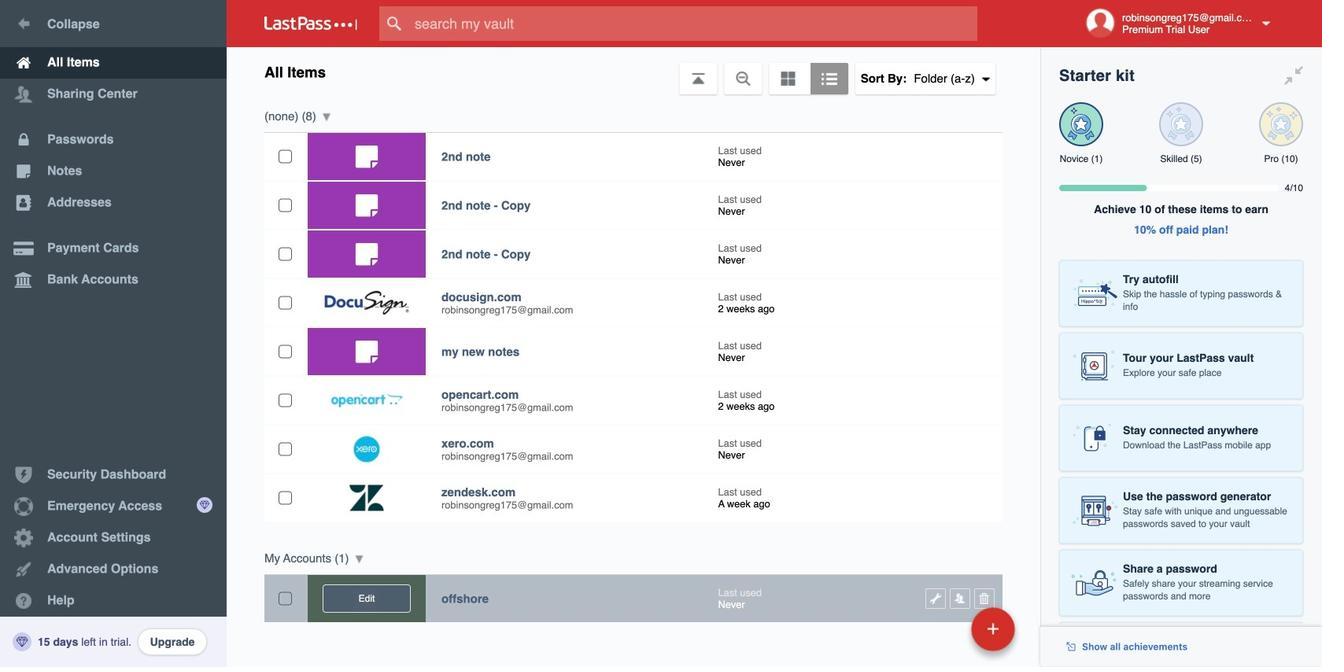 Task type: vqa. For each thing, say whether or not it's contained in the screenshot.
DIALOG
no



Task type: describe. For each thing, give the bounding box(es) containing it.
main navigation navigation
[[0, 0, 227, 668]]

lastpass image
[[264, 17, 357, 31]]



Task type: locate. For each thing, give the bounding box(es) containing it.
new item element
[[863, 607, 1021, 652]]

Search search field
[[379, 6, 1008, 41]]

search my vault text field
[[379, 6, 1008, 41]]

vault options navigation
[[227, 47, 1041, 94]]

new item navigation
[[863, 603, 1025, 668]]



